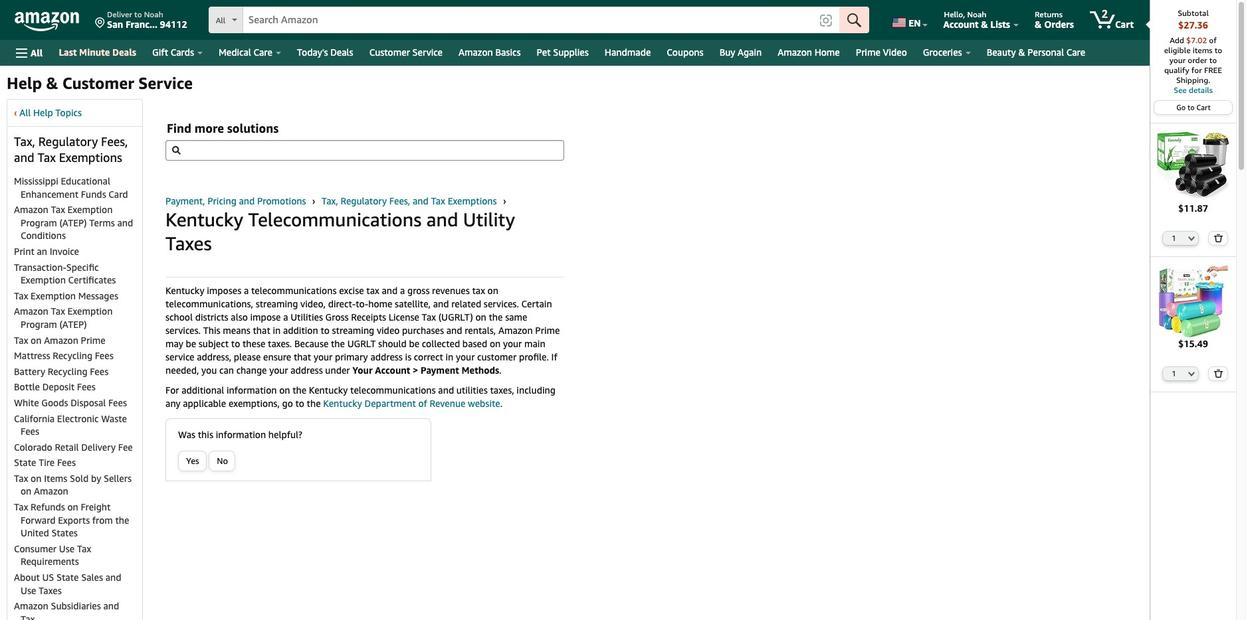 Task type: describe. For each thing, give the bounding box(es) containing it.
returns
[[1035, 9, 1063, 19]]

of inside of eligible items to your order to qualify for free shipping.
[[1210, 35, 1217, 45]]

order
[[1188, 55, 1208, 65]]

refunds
[[31, 502, 65, 513]]

the up go
[[293, 385, 307, 396]]

your up customer
[[503, 338, 522, 350]]

payment, pricing and promotions link
[[166, 195, 309, 207]]

1 horizontal spatial that
[[294, 352, 311, 363]]

tax on items sold by sellers on amazon link
[[14, 473, 132, 498]]

kentucky inside for additional information on the kentucky telecommunications and utilities taxes,          including any applicable exemptions, go to the
[[309, 385, 348, 396]]

these
[[243, 338, 266, 350]]

handmade
[[605, 47, 651, 58]]

coupons
[[667, 47, 704, 58]]

to inside go to cart link
[[1188, 103, 1195, 112]]

1 vertical spatial streaming
[[332, 325, 374, 336]]

deliver to noah san franc... 94112‌
[[107, 9, 187, 30]]

amazon home
[[778, 47, 840, 58]]

utilities
[[291, 312, 323, 323]]

correct
[[414, 352, 443, 363]]

purchases
[[402, 325, 444, 336]]

addition
[[283, 325, 318, 336]]

fees, inside tax, regulatory fees, and tax exemptions
[[101, 134, 128, 149]]

service inside navigation navigation
[[413, 47, 443, 58]]

amazon left home
[[778, 47, 812, 58]]

help & customer service
[[7, 74, 193, 92]]

2 program from the top
[[21, 319, 57, 330]]

you
[[202, 365, 217, 376]]

delivery
[[81, 442, 116, 453]]

search image
[[172, 146, 181, 155]]

exemption up amazon tax exemption program (atep) link
[[31, 290, 76, 302]]

1 horizontal spatial a
[[283, 312, 288, 323]]

white goods disposal fees link
[[14, 397, 127, 409]]

battery recycling fees link
[[14, 366, 109, 377]]

colorado
[[14, 442, 52, 453]]

change
[[236, 365, 267, 376]]

en
[[909, 17, 921, 29]]

1 tax from the left
[[367, 285, 379, 297]]

enhancement
[[21, 189, 79, 200]]

free
[[1205, 65, 1223, 75]]

1 for $15.49
[[1172, 370, 1177, 378]]

dropdown image for $11.87
[[1189, 236, 1196, 241]]

No submit
[[210, 452, 235, 471]]

2 (atep) from the top
[[59, 319, 87, 330]]

receipts
[[351, 312, 386, 323]]

kentucky imposes a telecommunications excise tax and a gross revenues tax on telecommunications,          streaming video, direct-to-home satellite, and related services. certain school districts          also impose a utilities gross receipts license tax (ugrlt) on the same services. this          means that in addition to streaming video purchases and rentals, amazon prime may          be subject to these taxes. because the ugrlt should be collected based on your main service address, please ensure that your primary address is correct in your customer          profile. if needed, you can change your address under
[[166, 285, 560, 376]]

to-
[[356, 299, 368, 310]]

telecommunications
[[248, 209, 422, 231]]

kentucky telecommunications and utility taxes article
[[166, 208, 564, 411]]

‹
[[14, 107, 17, 118]]

terms
[[89, 217, 115, 229]]

telecommunications inside for additional information on the kentucky telecommunications and utilities taxes,          including any applicable exemptions, go to the
[[350, 385, 436, 396]]

revenues
[[432, 285, 470, 297]]

delete image for $15.49
[[1214, 370, 1224, 378]]

‹ all help topics
[[14, 107, 82, 118]]

kentucky telecommunications and utility taxes
[[166, 209, 515, 255]]

0 vertical spatial cart
[[1116, 19, 1134, 30]]

utility
[[463, 209, 515, 231]]

conditions
[[21, 230, 66, 242]]

groceries
[[923, 47, 962, 58]]

1 horizontal spatial in
[[446, 352, 454, 363]]

all inside button
[[31, 47, 43, 58]]

0 vertical spatial use
[[59, 544, 75, 555]]

gift cards
[[152, 47, 194, 58]]

shipping.
[[1177, 75, 1211, 85]]

by
[[91, 473, 101, 485]]

$11.87
[[1179, 203, 1209, 214]]

1 horizontal spatial address
[[371, 352, 403, 363]]

0 vertical spatial recycling
[[53, 350, 92, 362]]

go
[[1177, 103, 1186, 112]]

medical care
[[219, 47, 272, 58]]

& for help
[[46, 74, 58, 92]]

navigation navigation
[[0, 0, 1237, 621]]

noah inside deliver to noah san franc... 94112‌
[[144, 9, 163, 19]]

hello,
[[944, 9, 965, 19]]

all inside search box
[[216, 15, 225, 25]]

primary
[[335, 352, 368, 363]]

telecommunications inside kentucky imposes a telecommunications excise tax and a gross revenues tax on telecommunications,          streaming video, direct-to-home satellite, and related services. certain school districts          also impose a utilities gross receipts license tax (ugrlt) on the same services. this          means that in addition to streaming video purchases and rentals, amazon prime may          be subject to these taxes. because the ugrlt should be collected based on your main service address, please ensure that your primary address is correct in your customer          profile. if needed, you can change your address under
[[251, 285, 337, 297]]

personal
[[1028, 47, 1064, 58]]

funds
[[81, 189, 106, 200]]

specific
[[66, 262, 99, 273]]

tax inside kentucky imposes a telecommunications excise tax and a gross revenues tax on telecommunications,          streaming video, direct-to-home satellite, and related services. certain school districts          also impose a utilities gross receipts license tax (ugrlt) on the same services. this          means that in addition to streaming video purchases and rentals, amazon prime may          be subject to these taxes. because the ugrlt should be collected based on your main service address, please ensure that your primary address is correct in your customer          profile. if needed, you can change your address under
[[422, 312, 436, 323]]

also
[[231, 312, 248, 323]]

beauty & personal care link
[[979, 43, 1094, 62]]

go
[[282, 398, 293, 410]]

& for beauty
[[1019, 47, 1026, 58]]

1 › from the left
[[312, 195, 315, 207]]

mississippi educational enhancement funds card amazon tax exemption program (atep) terms and conditions print an invoice transaction-specific exemption certificates tax exemption messages amazon tax exemption program (atep) tax on amazon prime mattress recycling fees battery recycling fees bottle deposit fees white goods disposal fees california electronic waste fees colorado retail delivery fee state tire fees tax on items sold by sellers on amazon tax refunds on freight forward exports from the united states consumer use tax requirements about us state sales and use taxes amazon subsidiaries and tax
[[14, 176, 133, 621]]

and inside kentucky telecommunications and utility taxes
[[427, 209, 458, 231]]

prime inside kentucky imposes a telecommunications excise tax and a gross revenues tax on telecommunications,          streaming video, direct-to-home satellite, and related services. certain school districts          also impose a utilities gross receipts license tax (ugrlt) on the same services. this          means that in addition to streaming video purchases and rentals, amazon prime may          be subject to these taxes. because the ugrlt should be collected based on your main service address, please ensure that your primary address is correct in your customer          profile. if needed, you can change your address under
[[535, 325, 560, 336]]

account & lists
[[944, 19, 1011, 30]]

consumer
[[14, 544, 57, 555]]

supplies
[[553, 47, 589, 58]]

revenue
[[430, 398, 466, 410]]

1 for $11.87
[[1172, 234, 1177, 242]]

gift cards link
[[144, 43, 211, 62]]

lists
[[991, 19, 1011, 30]]

last minute deals
[[59, 47, 136, 58]]

for additional information on the kentucky telecommunications and utilities taxes,          including any applicable exemptions, go to the
[[166, 385, 556, 410]]

again
[[738, 47, 762, 58]]

& for returns
[[1035, 19, 1042, 30]]

dropdown image for $15.49
[[1189, 372, 1196, 377]]

your down 'ensure'
[[269, 365, 288, 376]]

prime inside navigation navigation
[[856, 47, 881, 58]]

minute
[[79, 47, 110, 58]]

sellers
[[104, 473, 132, 485]]

ugrlt
[[347, 338, 376, 350]]

mississippi educational enhancement funds card link
[[14, 176, 128, 200]]

any
[[166, 398, 181, 410]]

Search Amazon text field
[[243, 7, 813, 33]]

cart inside go to cart link
[[1197, 103, 1211, 112]]

amazon tax exemption program (atep) link
[[14, 306, 113, 330]]

$15.49
[[1179, 339, 1209, 350]]

go to cart
[[1177, 103, 1211, 112]]

pricing
[[208, 195, 237, 207]]

is
[[405, 352, 412, 363]]

2 horizontal spatial a
[[400, 285, 405, 297]]

bottle deposit fees link
[[14, 382, 96, 393]]

pet
[[537, 47, 551, 58]]

tax refunds on freight forward exports from the united states link
[[14, 502, 129, 539]]

to inside for additional information on the kentucky telecommunications and utilities taxes,          including any applicable exemptions, go to the
[[295, 398, 304, 410]]

Yes submit
[[179, 452, 206, 471]]

the up rentals,
[[489, 312, 503, 323]]

subsidiaries
[[51, 601, 101, 612]]

buy again link
[[712, 43, 770, 62]]

0 horizontal spatial streaming
[[256, 299, 298, 310]]

1 (atep) from the top
[[59, 217, 87, 229]]

department
[[365, 398, 416, 410]]

delete image for $11.87
[[1214, 234, 1224, 242]]

exemption down funds at the left top of the page
[[67, 204, 113, 216]]

cards
[[171, 47, 194, 58]]

care inside medical care link
[[254, 47, 272, 58]]

this
[[203, 325, 220, 336]]

1 program from the top
[[21, 217, 57, 229]]

means
[[223, 325, 251, 336]]

of eligible items to your order to qualify for free shipping.
[[1165, 35, 1223, 85]]

add
[[1170, 35, 1185, 45]]

returns & orders
[[1035, 9, 1074, 30]]

1 vertical spatial exemptions
[[448, 195, 497, 207]]

impose
[[250, 312, 281, 323]]

subject
[[199, 338, 229, 350]]

account inside navigation navigation
[[944, 19, 979, 30]]



Task type: vqa. For each thing, say whether or not it's contained in the screenshot.
the bottommost Program
yes



Task type: locate. For each thing, give the bounding box(es) containing it.
. down customer
[[500, 365, 502, 376]]

2 noah from the left
[[968, 9, 987, 19]]

program up conditions on the top left
[[21, 217, 57, 229]]

related
[[452, 299, 481, 310]]

a right imposes
[[244, 285, 249, 297]]

& left lists
[[981, 19, 988, 30]]

0 vertical spatial dropdown image
[[1189, 236, 1196, 241]]

all up medical
[[216, 15, 225, 25]]

state down colorado
[[14, 458, 36, 469]]

deals
[[112, 47, 136, 58], [331, 47, 353, 58]]

fees, up the educational
[[101, 134, 128, 149]]

0 vertical spatial help
[[7, 74, 42, 92]]

please
[[234, 352, 261, 363]]

dropdown image down $11.87
[[1189, 236, 1196, 241]]

› up "utility"
[[503, 195, 506, 207]]

this
[[198, 429, 213, 441]]

taxes inside kentucky telecommunications and utility taxes
[[166, 233, 212, 255]]

0 vertical spatial customer
[[369, 47, 410, 58]]

care inside beauty & personal care link
[[1067, 47, 1086, 58]]

all right ‹
[[19, 107, 31, 118]]

1 vertical spatial 1
[[1172, 370, 1177, 378]]

exemptions inside tax, regulatory fees, and tax exemptions
[[59, 150, 122, 165]]

All search field
[[209, 7, 870, 35]]

1 horizontal spatial taxes
[[166, 233, 212, 255]]

tire
[[39, 458, 55, 469]]

transaction-
[[14, 262, 66, 273]]

0 vertical spatial of
[[1210, 35, 1217, 45]]

0 vertical spatial .
[[500, 365, 502, 376]]

fees, down 'find more solutions' search field
[[389, 195, 410, 207]]

customer service
[[369, 47, 443, 58]]

information inside for additional information on the kentucky telecommunications and utilities taxes,          including any applicable exemptions, go to the
[[227, 385, 277, 396]]

amazon down items
[[34, 486, 68, 498]]

0 horizontal spatial account
[[375, 365, 410, 376]]

a left gross
[[400, 285, 405, 297]]

your down because
[[314, 352, 333, 363]]

to inside deliver to noah san franc... 94112‌
[[134, 9, 142, 19]]

0 horizontal spatial a
[[244, 285, 249, 297]]

0 horizontal spatial exemptions
[[59, 150, 122, 165]]

prime up the main
[[535, 325, 560, 336]]

hello, noah
[[944, 9, 987, 19]]

0 horizontal spatial regulatory
[[38, 134, 98, 149]]

based
[[463, 338, 487, 350]]

0 vertical spatial program
[[21, 217, 57, 229]]

amazon up mattress recycling fees link
[[44, 335, 78, 346]]

& inside returns & orders
[[1035, 19, 1042, 30]]

0 vertical spatial regulatory
[[38, 134, 98, 149]]

0 vertical spatial tax,
[[14, 134, 35, 149]]

white
[[14, 397, 39, 409]]

on inside for additional information on the kentucky telecommunications and utilities taxes,          including any applicable exemptions, go to the
[[279, 385, 290, 396]]

that
[[253, 325, 270, 336], [294, 352, 311, 363]]

0 horizontal spatial telecommunications
[[251, 285, 337, 297]]

forward
[[21, 515, 56, 526]]

help & customer service link
[[7, 74, 193, 96]]

license
[[389, 312, 419, 323]]

1 vertical spatial taxes
[[39, 585, 62, 597]]

your inside of eligible items to your order to qualify for free shipping.
[[1170, 55, 1186, 65]]

taxes down the payment,
[[166, 233, 212, 255]]

2 care from the left
[[1067, 47, 1086, 58]]

0 vertical spatial state
[[14, 458, 36, 469]]

0 horizontal spatial use
[[21, 585, 36, 597]]

service down "gift"
[[138, 74, 193, 92]]

be
[[186, 338, 196, 350], [409, 338, 420, 350]]

prime left video
[[856, 47, 881, 58]]

service left amazon basics
[[413, 47, 443, 58]]

taxes inside 'mississippi educational enhancement funds card amazon tax exemption program (atep) terms and conditions print an invoice transaction-specific exemption certificates tax exemption messages amazon tax exemption program (atep) tax on amazon prime mattress recycling fees battery recycling fees bottle deposit fees white goods disposal fees california electronic waste fees colorado retail delivery fee state tire fees tax on items sold by sellers on amazon tax refunds on freight forward exports from the united states consumer use tax requirements about us state sales and use taxes amazon subsidiaries and tax'
[[39, 585, 62, 597]]

1 vertical spatial service
[[138, 74, 193, 92]]

None submit
[[840, 7, 870, 33], [1209, 232, 1228, 245], [1209, 368, 1228, 381], [840, 7, 870, 33], [1209, 232, 1228, 245], [1209, 368, 1228, 381]]

recycling up battery recycling fees link
[[53, 350, 92, 362]]

exemption down messages
[[67, 306, 113, 317]]

0 horizontal spatial care
[[254, 47, 272, 58]]

electronic
[[57, 413, 99, 424]]

1 deals from the left
[[112, 47, 136, 58]]

information up no
[[216, 429, 266, 441]]

be up is
[[409, 338, 420, 350]]

0 horizontal spatial services.
[[166, 325, 201, 336]]

help left topics
[[33, 107, 53, 118]]

battery
[[14, 366, 45, 377]]

1 vertical spatial telecommunications
[[350, 385, 436, 396]]

& right the beauty
[[1019, 47, 1026, 58]]

hommaly 1.2 gallon 240 pcs small black trash bags, strong garbage bags, bathroom trash can bin liners unscented, mini plastic bags for office, waste basket liner, fit 3,4.5,6 liters, 0.5,0.8,1,1.2 gal image
[[1157, 129, 1230, 202]]

1 vertical spatial customer
[[62, 74, 134, 92]]

in up taxes.
[[273, 325, 281, 336]]

0 horizontal spatial noah
[[144, 9, 163, 19]]

1 horizontal spatial regulatory
[[341, 195, 387, 207]]

1 vertical spatial use
[[21, 585, 36, 597]]

transaction-specific exemption certificates link
[[14, 262, 116, 286]]

streaming up impose on the left bottom
[[256, 299, 298, 310]]

1 vertical spatial state
[[57, 572, 79, 584]]

address
[[371, 352, 403, 363], [291, 365, 323, 376]]

& up all help topics link
[[46, 74, 58, 92]]

1 vertical spatial dropdown image
[[1189, 372, 1196, 377]]

of inside kentucky telecommunications and utility taxes article
[[418, 398, 427, 410]]

all left last
[[31, 47, 43, 58]]

satellite,
[[395, 299, 431, 310]]

program up tax on amazon prime link
[[21, 319, 57, 330]]

2 1 from the top
[[1172, 370, 1177, 378]]

1 horizontal spatial streaming
[[332, 325, 374, 336]]

1 vertical spatial recycling
[[48, 366, 87, 377]]

& left orders
[[1035, 19, 1042, 30]]

1 be from the left
[[186, 338, 196, 350]]

0 vertical spatial address
[[371, 352, 403, 363]]

1 vertical spatial help
[[33, 107, 53, 118]]

customer right the today's deals
[[369, 47, 410, 58]]

find more solutions
[[167, 121, 279, 136]]

1 vertical spatial tax,
[[322, 195, 338, 207]]

an
[[37, 246, 47, 257]]

print an invoice link
[[14, 246, 79, 257]]

that down impose on the left bottom
[[253, 325, 270, 336]]

account down is
[[375, 365, 410, 376]]

noah
[[144, 9, 163, 19], [968, 9, 987, 19]]

0 horizontal spatial address
[[291, 365, 323, 376]]

tax, up telecommunications on the left
[[322, 195, 338, 207]]

tax up home
[[367, 285, 379, 297]]

1 vertical spatial account
[[375, 365, 410, 376]]

kentucky for kentucky department of revenue website .
[[323, 398, 362, 410]]

taxes down 'us'
[[39, 585, 62, 597]]

1 vertical spatial of
[[418, 398, 427, 410]]

telecommunications up video, at the top left of page
[[251, 285, 337, 297]]

1 vertical spatial cart
[[1197, 103, 1211, 112]]

payment, pricing and promotions › tax, regulatory fees, and tax exemptions ›
[[166, 195, 509, 207]]

the right from
[[115, 515, 129, 526]]

1 vertical spatial fees,
[[389, 195, 410, 207]]

1 vertical spatial .
[[500, 398, 503, 410]]

today's deals
[[297, 47, 353, 58]]

educational
[[61, 176, 110, 187]]

1 horizontal spatial care
[[1067, 47, 1086, 58]]

amazon image
[[15, 12, 79, 32]]

0 horizontal spatial be
[[186, 338, 196, 350]]

for
[[1192, 65, 1203, 75]]

noah right hello,
[[968, 9, 987, 19]]

1 vertical spatial that
[[294, 352, 311, 363]]

1 horizontal spatial services.
[[484, 299, 519, 310]]

prime video link
[[848, 43, 915, 62]]

payment
[[421, 365, 459, 376]]

2 horizontal spatial prime
[[856, 47, 881, 58]]

amazon down same
[[499, 325, 533, 336]]

0 horizontal spatial state
[[14, 458, 36, 469]]

methods
[[462, 365, 500, 376]]

services. down school at bottom
[[166, 325, 201, 336]]

see details link
[[1157, 85, 1230, 95]]

2 deals from the left
[[331, 47, 353, 58]]

1 vertical spatial all
[[31, 47, 43, 58]]

a up the addition
[[283, 312, 288, 323]]

amazon down about
[[14, 601, 48, 612]]

use down about
[[21, 585, 36, 597]]

prime
[[856, 47, 881, 58], [535, 325, 560, 336], [81, 335, 105, 346]]

1 horizontal spatial cart
[[1197, 103, 1211, 112]]

and inside tax, regulatory fees, and tax exemptions
[[14, 150, 34, 165]]

disposal
[[71, 397, 106, 409]]

address down "should" at the left of the page
[[371, 352, 403, 363]]

can
[[219, 365, 234, 376]]

1 horizontal spatial noah
[[968, 9, 987, 19]]

telecommunications up department
[[350, 385, 436, 396]]

dropdown image down $15.49
[[1189, 372, 1196, 377]]

kentucky for kentucky telecommunications and utility taxes
[[166, 209, 243, 231]]

payment,
[[166, 195, 205, 207]]

home
[[815, 47, 840, 58]]

(atep) left the terms
[[59, 217, 87, 229]]

(atep)
[[59, 217, 87, 229], [59, 319, 87, 330]]

ensure
[[263, 352, 291, 363]]

(atep) up tax on amazon prime link
[[59, 319, 87, 330]]

1 care from the left
[[254, 47, 272, 58]]

delete image
[[1214, 234, 1224, 242], [1214, 370, 1224, 378]]

messages
[[78, 290, 118, 302]]

1 horizontal spatial fees,
[[389, 195, 410, 207]]

use down states
[[59, 544, 75, 555]]

was this information helpful?
[[178, 429, 303, 441]]

buy
[[720, 47, 736, 58]]

0 vertical spatial (atep)
[[59, 217, 87, 229]]

eligible
[[1165, 45, 1191, 55]]

2 › from the left
[[503, 195, 506, 207]]

0 vertical spatial telecommunications
[[251, 285, 337, 297]]

0 vertical spatial taxes
[[166, 233, 212, 255]]

amazon basics link
[[451, 43, 529, 62]]

exemption down transaction-
[[21, 275, 66, 286]]

1 horizontal spatial customer
[[369, 47, 410, 58]]

0 horizontal spatial tax,
[[14, 134, 35, 149]]

› up telecommunications on the left
[[312, 195, 315, 207]]

1 1 from the top
[[1172, 234, 1177, 242]]

noah right deliver
[[144, 9, 163, 19]]

Find more solutions search field
[[166, 140, 564, 161]]

1 vertical spatial (atep)
[[59, 319, 87, 330]]

kentucky for kentucky imposes a telecommunications excise tax and a gross revenues tax on telecommunications,          streaming video, direct-to-home satellite, and related services. certain school districts          also impose a utilities gross receipts license tax (ugrlt) on the same services. this          means that in addition to streaming video purchases and rentals, amazon prime may          be subject to these taxes. because the ugrlt should be collected based on your main service address, please ensure that your primary address is correct in your customer          profile. if needed, you can change your address under
[[166, 285, 204, 297]]

account up groceries link
[[944, 19, 979, 30]]

1 horizontal spatial use
[[59, 544, 75, 555]]

cart
[[1116, 19, 1134, 30], [1197, 103, 1211, 112]]

1 horizontal spatial be
[[409, 338, 420, 350]]

be right 'may'
[[186, 338, 196, 350]]

kentucky department of revenue website link
[[323, 398, 500, 410]]

sales
[[81, 572, 103, 584]]

0 vertical spatial all
[[216, 15, 225, 25]]

and
[[14, 150, 34, 165], [239, 195, 255, 207], [413, 195, 429, 207], [427, 209, 458, 231], [117, 217, 133, 229], [382, 285, 398, 297], [433, 299, 449, 310], [447, 325, 462, 336], [438, 385, 454, 396], [105, 572, 121, 584], [103, 601, 119, 612]]

0 horizontal spatial prime
[[81, 335, 105, 346]]

information for this
[[216, 429, 266, 441]]

services. up same
[[484, 299, 519, 310]]

more
[[195, 121, 224, 136]]

the inside 'mississippi educational enhancement funds card amazon tax exemption program (atep) terms and conditions print an invoice transaction-specific exemption certificates tax exemption messages amazon tax exemption program (atep) tax on amazon prime mattress recycling fees battery recycling fees bottle deposit fees white goods disposal fees california electronic waste fees colorado retail delivery fee state tire fees tax on items sold by sellers on amazon tax refunds on freight forward exports from the united states consumer use tax requirements about us state sales and use taxes amazon subsidiaries and tax'
[[115, 515, 129, 526]]

tax up the related
[[472, 285, 485, 297]]

tax, inside tax, regulatory fees, and tax exemptions
[[14, 134, 35, 149]]

1 vertical spatial in
[[446, 352, 454, 363]]

your account > payment methods .
[[352, 365, 502, 376]]

regulatory down topics
[[38, 134, 98, 149]]

exports
[[58, 515, 90, 526]]

collected
[[422, 338, 460, 350]]

1.2 gallon/330pcs strong trash bags colorful clear garbage bags by teivio, bathroom trash can bin liners, small plastic bags for home office kitchen, multicolor image
[[1157, 265, 1230, 338]]

tax, regulatory fees, and tax exemptions
[[14, 134, 128, 165]]

california
[[14, 413, 55, 424]]

all
[[216, 15, 225, 25], [31, 47, 43, 58], [19, 107, 31, 118]]

0 vertical spatial 1
[[1172, 234, 1177, 242]]

1 horizontal spatial tax
[[472, 285, 485, 297]]

0 vertical spatial service
[[413, 47, 443, 58]]

. down the taxes, at the left of page
[[500, 398, 503, 410]]

account inside kentucky telecommunications and utility taxes article
[[375, 365, 410, 376]]

address down because
[[291, 365, 323, 376]]

exemptions up "utility"
[[448, 195, 497, 207]]

1 vertical spatial program
[[21, 319, 57, 330]]

handmade link
[[597, 43, 659, 62]]

the up "primary"
[[331, 338, 345, 350]]

0 horizontal spatial fees,
[[101, 134, 128, 149]]

colorado retail delivery fee link
[[14, 442, 133, 453]]

no
[[217, 456, 228, 467]]

amazon home link
[[770, 43, 848, 62]]

service
[[413, 47, 443, 58], [138, 74, 193, 92]]

1 vertical spatial regulatory
[[341, 195, 387, 207]]

streaming up ugrlt
[[332, 325, 374, 336]]

the right go
[[307, 398, 321, 410]]

& for account
[[981, 19, 988, 30]]

amazon inside kentucky imposes a telecommunications excise tax and a gross revenues tax on telecommunications,          streaming video, direct-to-home satellite, and related services. certain school districts          also impose a utilities gross receipts license tax (ugrlt) on the same services. this          means that in addition to streaming video purchases and rentals, amazon prime may          be subject to these taxes. because the ugrlt should be collected based on your main service address, please ensure that your primary address is correct in your customer          profile. if needed, you can change your address under
[[499, 325, 533, 336]]

0 vertical spatial fees,
[[101, 134, 128, 149]]

should
[[378, 338, 407, 350]]

prime inside 'mississippi educational enhancement funds card amazon tax exemption program (atep) terms and conditions print an invoice transaction-specific exemption certificates tax exemption messages amazon tax exemption program (atep) tax on amazon prime mattress recycling fees battery recycling fees bottle deposit fees white goods disposal fees california electronic waste fees colorado retail delivery fee state tire fees tax on items sold by sellers on amazon tax refunds on freight forward exports from the united states consumer use tax requirements about us state sales and use taxes amazon subsidiaries and tax'
[[81, 335, 105, 346]]

your down based
[[456, 352, 475, 363]]

sold
[[70, 473, 89, 485]]

video
[[377, 325, 400, 336]]

1 vertical spatial services.
[[166, 325, 201, 336]]

1 noah from the left
[[144, 9, 163, 19]]

dropdown image
[[1189, 236, 1196, 241], [1189, 372, 1196, 377]]

information up exemptions,
[[227, 385, 277, 396]]

state right 'us'
[[57, 572, 79, 584]]

basics
[[496, 47, 521, 58]]

1 delete image from the top
[[1214, 234, 1224, 242]]

cart right 2
[[1116, 19, 1134, 30]]

kentucky inside kentucky imposes a telecommunications excise tax and a gross revenues tax on telecommunications,          streaming video, direct-to-home satellite, and related services. certain school districts          also impose a utilities gross receipts license tax (ugrlt) on the same services. this          means that in addition to streaming video purchases and rentals, amazon prime may          be subject to these taxes. because the ugrlt should be collected based on your main service address, please ensure that your primary address is correct in your customer          profile. if needed, you can change your address under
[[166, 285, 204, 297]]

of right $7.02
[[1210, 35, 1217, 45]]

amazon down tax exemption messages link
[[14, 306, 48, 317]]

1 horizontal spatial ›
[[503, 195, 506, 207]]

last minute deals link
[[51, 43, 144, 62]]

fee
[[118, 442, 133, 453]]

care right 'personal'
[[1067, 47, 1086, 58]]

regulatory up telecommunications on the left
[[341, 195, 387, 207]]

. for methods
[[500, 365, 502, 376]]

that down because
[[294, 352, 311, 363]]

care right medical
[[254, 47, 272, 58]]

1 horizontal spatial of
[[1210, 35, 1217, 45]]

customer down last minute deals link
[[62, 74, 134, 92]]

deals right today's
[[331, 47, 353, 58]]

tax on amazon prime link
[[14, 335, 105, 346]]

add $7.02
[[1170, 35, 1210, 45]]

0 horizontal spatial service
[[138, 74, 193, 92]]

in down 'collected'
[[446, 352, 454, 363]]

exemptions up the educational
[[59, 150, 122, 165]]

tax inside tax, regulatory fees, and tax exemptions
[[37, 150, 56, 165]]

2 vertical spatial all
[[19, 107, 31, 118]]

0 horizontal spatial in
[[273, 325, 281, 336]]

a
[[244, 285, 249, 297], [400, 285, 405, 297], [283, 312, 288, 323]]

0 vertical spatial streaming
[[256, 299, 298, 310]]

0 vertical spatial information
[[227, 385, 277, 396]]

customer service link
[[361, 43, 451, 62]]

0 horizontal spatial that
[[253, 325, 270, 336]]

customer inside customer service link
[[369, 47, 410, 58]]

1 dropdown image from the top
[[1189, 236, 1196, 241]]

beauty & personal care
[[987, 47, 1086, 58]]

2 be from the left
[[409, 338, 420, 350]]

cart down details
[[1197, 103, 1211, 112]]

1 horizontal spatial service
[[413, 47, 443, 58]]

regulatory inside tax, regulatory fees, and tax exemptions
[[38, 134, 98, 149]]

0 horizontal spatial customer
[[62, 74, 134, 92]]

information for additional
[[227, 385, 277, 396]]

0 vertical spatial services.
[[484, 299, 519, 310]]

in
[[273, 325, 281, 336], [446, 352, 454, 363]]

recycling down mattress recycling fees link
[[48, 366, 87, 377]]

amazon
[[459, 47, 493, 58], [778, 47, 812, 58], [14, 204, 48, 216], [14, 306, 48, 317], [499, 325, 533, 336], [44, 335, 78, 346], [34, 486, 68, 498], [14, 601, 48, 612]]

0 horizontal spatial ›
[[312, 195, 315, 207]]

help down "all" button
[[7, 74, 42, 92]]

tax,
[[14, 134, 35, 149], [322, 195, 338, 207]]

go to cart link
[[1155, 101, 1232, 114]]

tax, down ‹
[[14, 134, 35, 149]]

0 vertical spatial in
[[273, 325, 281, 336]]

amazon down enhancement
[[14, 204, 48, 216]]

customer inside help & customer service link
[[62, 74, 134, 92]]

prime video
[[856, 47, 907, 58]]

kentucky inside kentucky telecommunications and utility taxes
[[166, 209, 243, 231]]

1 horizontal spatial telecommunications
[[350, 385, 436, 396]]

prime up mattress recycling fees link
[[81, 335, 105, 346]]

0 vertical spatial that
[[253, 325, 270, 336]]

0 horizontal spatial cart
[[1116, 19, 1134, 30]]

deals down san
[[112, 47, 136, 58]]

0 horizontal spatial deals
[[112, 47, 136, 58]]

en link
[[885, 3, 934, 37]]

amazon left basics
[[459, 47, 493, 58]]

1 vertical spatial information
[[216, 429, 266, 441]]

your left order
[[1170, 55, 1186, 65]]

1 horizontal spatial state
[[57, 572, 79, 584]]

consumer use tax requirements link
[[14, 544, 91, 568]]

see
[[1174, 85, 1187, 95]]

1 vertical spatial delete image
[[1214, 370, 1224, 378]]

2 dropdown image from the top
[[1189, 372, 1196, 377]]

retail
[[55, 442, 79, 453]]

of left "revenue"
[[418, 398, 427, 410]]

2 tax from the left
[[472, 285, 485, 297]]

0 horizontal spatial taxes
[[39, 585, 62, 597]]

1 horizontal spatial exemptions
[[448, 195, 497, 207]]

qualify
[[1165, 65, 1190, 75]]

. for website
[[500, 398, 503, 410]]

2 delete image from the top
[[1214, 370, 1224, 378]]

.
[[500, 365, 502, 376], [500, 398, 503, 410]]

and inside for additional information on the kentucky telecommunications and utilities taxes,          including any applicable exemptions, go to the
[[438, 385, 454, 396]]

2
[[1102, 7, 1108, 21]]



